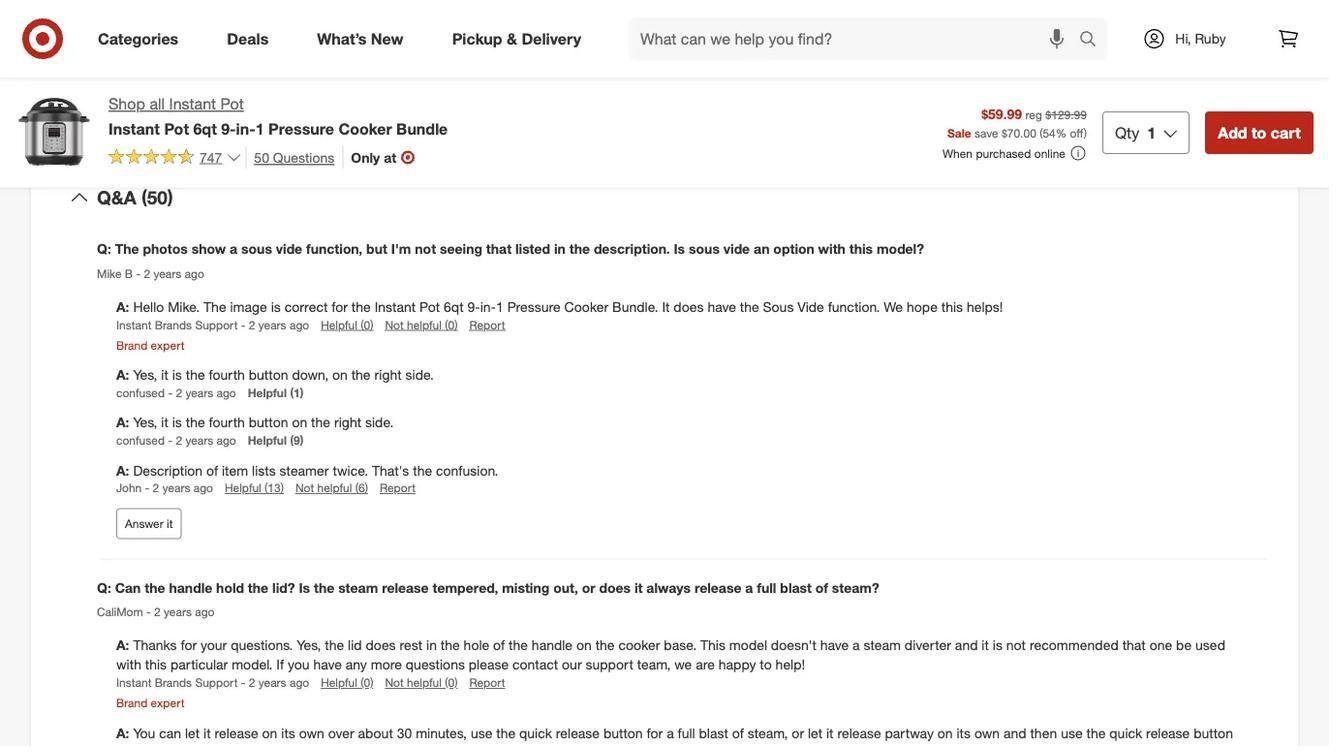 Task type: vqa. For each thing, say whether or not it's contained in the screenshot.
Hello Mike. The image is correct for the Instant Pot 6qt 9-in-1 Pressure Cooker Bundle. It does have the Sous Vide function.  We hope this helps! expert
yes



Task type: locate. For each thing, give the bounding box(es) containing it.
0 vertical spatial that
[[486, 240, 512, 257]]

4 a: from the top
[[116, 462, 129, 479]]

2 brands from the top
[[155, 675, 192, 690]]

not helpful  (0)
[[385, 318, 458, 332], [385, 675, 458, 690]]

report for hello mike. the image is correct for the instant pot 6qt 9-in-1 pressure cooker bundle. it does have the sous vide function.  we hope this helps!
[[469, 318, 505, 332]]

image
[[230, 298, 267, 315]]

0 vertical spatial right
[[374, 366, 402, 383]]

in- down q: the photos show a sous vide function, but i'm not seeing that listed in the description.  is sous vide an option with this model? mike b - 2 years ago
[[480, 298, 496, 315]]

brand
[[116, 338, 148, 353], [116, 696, 148, 711]]

0 horizontal spatial or
[[582, 579, 596, 596]]

$129.99
[[1046, 107, 1087, 122]]

full up model
[[757, 579, 777, 596]]

1 vertical spatial not
[[1007, 637, 1026, 654]]

to left "help!"
[[760, 656, 772, 673]]

0 vertical spatial 9-
[[221, 119, 236, 138]]

helpful  (0) button down the any
[[321, 675, 374, 691]]

0 horizontal spatial in-
[[236, 119, 256, 138]]

or inside q: can the handle hold the lid?  is the steam release tempered, misting out, or does it always release a full blast of steam? calimom - 2 years ago
[[582, 579, 596, 596]]

button
[[249, 366, 288, 383], [249, 414, 288, 431], [604, 724, 643, 741], [1194, 724, 1234, 741]]

ago down you
[[290, 675, 309, 690]]

does inside thanks for your questions. yes, the lid does rest in the hole of the handle on the cooker base. this model doesn't have a steam diverter and it is not recommended that one be used with this particular model. if you have any more questions please contact our support team, we are happy to help!
[[366, 637, 396, 654]]

lists
[[252, 462, 276, 479]]

0 vertical spatial brands
[[155, 318, 192, 332]]

what's new
[[317, 29, 404, 48]]

for left "less" at the bottom left
[[116, 744, 132, 746]]

1 horizontal spatial does
[[599, 579, 631, 596]]

2 expert from the top
[[151, 696, 185, 711]]

or right steam,
[[792, 724, 804, 741]]

1 horizontal spatial quick
[[1110, 724, 1143, 741]]

years inside q: the photos show a sous vide function, but i'm not seeing that listed in the description.  is sous vide an option with this model? mike b - 2 years ago
[[154, 266, 181, 281]]

2 helpful  (0) from the top
[[321, 675, 374, 690]]

release
[[382, 579, 429, 596], [695, 579, 742, 596], [215, 724, 258, 741], [556, 724, 600, 741], [838, 724, 882, 741], [1147, 724, 1190, 741]]

the left lid
[[325, 637, 344, 654]]

or
[[582, 579, 596, 596], [792, 724, 804, 741]]

and left then
[[1004, 724, 1027, 741]]

in
[[554, 240, 566, 257], [426, 637, 437, 654]]

1 q: from the top
[[97, 240, 111, 257]]

tempered,
[[433, 579, 499, 596]]

1 not helpful  (0) from the top
[[385, 318, 458, 332]]

instant
[[169, 94, 216, 113], [109, 119, 160, 138], [375, 298, 416, 315], [116, 318, 152, 332], [116, 675, 152, 690]]

q: inside q: the photos show a sous vide function, but i'm not seeing that listed in the description.  is sous vide an option with this model? mike b - 2 years ago
[[97, 240, 111, 257]]

minutes,
[[416, 724, 467, 741]]

2 confused from the top
[[116, 433, 165, 448]]

2 helpful  (0) button from the top
[[321, 675, 374, 691]]

yes, for yes, it is the fourth button down, on the right side.
[[133, 366, 157, 383]]

you
[[288, 656, 310, 673]]

1 vertical spatial 6qt
[[444, 298, 464, 315]]

1 vertical spatial 9-
[[468, 298, 480, 315]]

1 brand from the top
[[116, 338, 148, 353]]

0 vertical spatial full
[[757, 579, 777, 596]]

only
[[351, 149, 380, 166]]

0 vertical spatial yes,
[[133, 366, 157, 383]]

does inside q: can the handle hold the lid?  is the steam release tempered, misting out, or does it always release a full blast of steam? calimom - 2 years ago
[[599, 579, 631, 596]]

1 confused - 2 years ago from the top
[[116, 386, 236, 400]]

0 horizontal spatial vide
[[276, 240, 303, 257]]

for up particular
[[181, 637, 197, 654]]

yes, inside thanks for your questions. yes, the lid does rest in the hole of the handle on the cooker base. this model doesn't have a steam diverter and it is not recommended that one be used with this particular model. if you have any more questions please contact our support team, we are happy to help!
[[297, 637, 321, 654]]

0 horizontal spatial use
[[471, 724, 493, 741]]

brands
[[155, 318, 192, 332], [155, 675, 192, 690]]

2 support from the top
[[195, 675, 238, 690]]

it right diverter
[[982, 637, 989, 654]]

not helpful  (0) button for hello mike. the image is correct for the instant pot 6qt 9-in-1 pressure cooker bundle. it does have the sous vide function.  we hope this helps!
[[385, 317, 458, 333]]

brands down the mike.
[[155, 318, 192, 332]]

a: for yes, it is the fourth button on the right side.
[[116, 414, 129, 431]]

your
[[201, 637, 227, 654]]

a: yes, it is the fourth button down, on the right side.
[[116, 366, 434, 383]]

1 helpful  (0) from the top
[[321, 318, 374, 332]]

1 vertical spatial helpful  (0)
[[321, 675, 374, 690]]

its left 'over'
[[281, 724, 295, 741]]

0 horizontal spatial this
[[145, 656, 167, 673]]

the right down,
[[351, 366, 371, 383]]

in inside thanks for your questions. yes, the lid does rest in the hole of the handle on the cooker base. this model doesn't have a steam diverter and it is not recommended that one be used with this particular model. if you have any more questions please contact our support team, we are happy to help!
[[426, 637, 437, 654]]

1 vertical spatial blast
[[699, 724, 729, 741]]

1 expert from the top
[[151, 338, 185, 353]]

1 brands from the top
[[155, 318, 192, 332]]

1 horizontal spatial handle
[[532, 637, 573, 654]]

0 horizontal spatial own
[[299, 724, 325, 741]]

9- up 747
[[221, 119, 236, 138]]

helps!
[[967, 298, 1003, 315]]

support
[[195, 318, 238, 332], [195, 675, 238, 690]]

1 horizontal spatial is
[[674, 240, 685, 257]]

on right down,
[[332, 366, 348, 383]]

it inside thanks for your questions. yes, the lid does rest in the hole of the handle on the cooker base. this model doesn't have a steam diverter and it is not recommended that one be used with this particular model. if you have any more questions please contact our support team, we are happy to help!
[[982, 637, 989, 654]]

1 horizontal spatial pot
[[221, 94, 244, 113]]

to
[[1252, 123, 1267, 142], [760, 656, 772, 673]]

with down thanks
[[116, 656, 141, 673]]

helpful down twice.
[[317, 481, 352, 495]]

2 fourth from the top
[[209, 414, 245, 431]]

brand expert
[[116, 338, 185, 353], [116, 696, 185, 711]]

side.
[[406, 366, 434, 383], [365, 414, 394, 431]]

is inside q: the photos show a sous vide function, but i'm not seeing that listed in the description.  is sous vide an option with this model? mike b - 2 years ago
[[674, 240, 685, 257]]

2 instant brands support - 2 years ago from the top
[[116, 675, 309, 690]]

support for thanks for your questions. yes, the lid does rest in the hole of the handle on the cooker base. this model doesn't have a steam diverter and it is not recommended that one be used with this particular model. if you have any more questions please contact our support team, we are happy to help!
[[195, 675, 238, 690]]

1 quick from the left
[[519, 724, 552, 741]]

1 horizontal spatial or
[[792, 724, 804, 741]]

a inside q: can the handle hold the lid?  is the steam release tempered, misting out, or does it always release a full blast of steam? calimom - 2 years ago
[[746, 579, 753, 596]]

quick right then
[[1110, 724, 1143, 741]]

0 vertical spatial blast
[[780, 579, 812, 596]]

the up questions
[[441, 637, 460, 654]]

confused for yes, it is the fourth button down, on the right side.
[[116, 386, 165, 400]]

and right diverter
[[955, 637, 978, 654]]

1 let from the left
[[185, 724, 200, 741]]

john
[[116, 481, 142, 495]]

cooker up only
[[339, 119, 392, 138]]

1 horizontal spatial the
[[204, 298, 226, 315]]

0 horizontal spatial full
[[678, 724, 696, 741]]

full
[[757, 579, 777, 596], [678, 724, 696, 741]]

0 vertical spatial pressure
[[269, 119, 334, 138]]

have right doesn't
[[821, 637, 849, 654]]

pot up 747
[[221, 94, 244, 113]]

helpful  (0) button for hello mike. the image is correct for the instant pot 6qt 9-in-1 pressure cooker bundle. it does have the sous vide function.  we hope this helps!
[[321, 317, 374, 333]]

q: left the can
[[97, 579, 111, 596]]

its right partway
[[957, 724, 971, 741]]

expert down the mike.
[[151, 338, 185, 353]]

0 vertical spatial not
[[385, 318, 404, 332]]

(1)
[[290, 386, 304, 400]]

is
[[674, 240, 685, 257], [299, 579, 310, 596]]

brand expert up you
[[116, 696, 185, 711]]

2 vertical spatial does
[[366, 637, 396, 654]]

helpful down correct
[[321, 318, 358, 332]]

does
[[674, 298, 704, 315], [599, 579, 631, 596], [366, 637, 396, 654]]

2 a: from the top
[[116, 366, 129, 383]]

down,
[[292, 366, 329, 383]]

have left the any
[[313, 656, 342, 673]]

1 horizontal spatial pressure
[[508, 298, 561, 315]]

yes,
[[133, 366, 157, 383], [133, 414, 157, 431], [297, 637, 321, 654]]

0 vertical spatial with
[[819, 240, 846, 257]]

steam
[[338, 579, 378, 596], [864, 637, 901, 654]]

new
[[371, 29, 404, 48]]

for down team,
[[647, 724, 663, 741]]

of left item
[[206, 462, 218, 479]]

1 horizontal spatial full
[[757, 579, 777, 596]]

the right lid?
[[314, 579, 335, 596]]

0 vertical spatial the
[[115, 240, 139, 257]]

0 vertical spatial have
[[708, 298, 736, 315]]

2 brand from the top
[[116, 696, 148, 711]]

0 horizontal spatial blast
[[699, 724, 729, 741]]

pickup & delivery link
[[436, 17, 606, 60]]

rest
[[400, 637, 423, 654]]

q: for q: the photos show a sous vide function, but i'm not seeing that listed in the description.  is sous vide an option with this model?
[[97, 240, 111, 257]]

1 vertical spatial not helpful  (0)
[[385, 675, 458, 690]]

of left steam,
[[732, 724, 744, 741]]

1 vertical spatial not helpful  (0) button
[[385, 675, 458, 691]]

0 horizontal spatial quick
[[519, 724, 552, 741]]

on down 'if'
[[262, 724, 278, 741]]

helpful  (0) down correct
[[321, 318, 374, 332]]

1 horizontal spatial let
[[808, 724, 823, 741]]

0 horizontal spatial not
[[415, 240, 436, 257]]

1 horizontal spatial steam
[[864, 637, 901, 654]]

report button down that's
[[380, 480, 416, 497]]

1 a: from the top
[[116, 298, 129, 315]]

does up more
[[366, 637, 396, 654]]

1 vertical spatial handle
[[532, 637, 573, 654]]

use right then
[[1061, 724, 1083, 741]]

6qt inside shop all instant pot instant pot 6qt 9-in-1 pressure cooker bundle
[[193, 119, 217, 138]]

is right description.
[[674, 240, 685, 257]]

2 quick from the left
[[1110, 724, 1143, 741]]

1 vertical spatial helpful
[[317, 481, 352, 495]]

2 horizontal spatial this
[[942, 298, 963, 315]]

report for thanks for your questions. yes, the lid does rest in the hole of the handle on the cooker base. this model doesn't have a steam diverter and it is not recommended that one be used with this particular model. if you have any more questions please contact our support team, we are happy to help!
[[469, 675, 505, 690]]

it
[[161, 366, 168, 383], [161, 414, 168, 431], [167, 516, 173, 531], [635, 579, 643, 596], [982, 637, 989, 654], [204, 724, 211, 741], [827, 724, 834, 741]]

that left listed
[[486, 240, 512, 257]]

2 its from the left
[[957, 724, 971, 741]]

1 horizontal spatial sous
[[689, 240, 720, 257]]

not down more
[[385, 675, 404, 690]]

3 a: from the top
[[116, 414, 129, 431]]

with inside thanks for your questions. yes, the lid does rest in the hole of the handle on the cooker base. this model doesn't have a steam diverter and it is not recommended that one be used with this particular model. if you have any more questions please contact our support team, we are happy to help!
[[116, 656, 141, 673]]

support
[[586, 656, 634, 673]]

1 support from the top
[[195, 318, 238, 332]]

1 vertical spatial in-
[[480, 298, 496, 315]]

helpful for not helpful  (0) button corresponding to thanks for your questions. yes, the lid does rest in the hole of the handle on the cooker base. this model doesn't have a steam diverter and it is not recommended that one be used with this particular model. if you have any more questions please contact our support team, we are happy to help!
[[321, 675, 358, 690]]

0 horizontal spatial handle
[[169, 579, 212, 596]]

2
[[144, 266, 150, 281], [249, 318, 255, 332], [176, 386, 182, 400], [176, 433, 182, 448], [153, 481, 159, 495], [154, 605, 161, 619], [249, 675, 255, 690]]

helpful down a: yes, it is the fourth button on the right side.
[[248, 433, 287, 448]]

is inside thanks for your questions. yes, the lid does rest in the hole of the handle on the cooker base. this model doesn't have a steam diverter and it is not recommended that one be used with this particular model. if you have any more questions please contact our support team, we are happy to help!
[[993, 637, 1003, 654]]

of inside thanks for your questions. yes, the lid does rest in the hole of the handle on the cooker base. this model doesn't have a steam diverter and it is not recommended that one be used with this particular model. if you have any more questions please contact our support team, we are happy to help!
[[493, 637, 505, 654]]

1 vertical spatial instant brands support - 2 years ago
[[116, 675, 309, 690]]

it inside answer it button
[[167, 516, 173, 531]]

yes, for yes, it is the fourth button on the right side.
[[133, 414, 157, 431]]

sale
[[948, 125, 972, 140]]

answer it button
[[116, 508, 182, 539]]

0 vertical spatial fourth
[[209, 366, 245, 383]]

9- inside shop all instant pot instant pot 6qt 9-in-1 pressure cooker bundle
[[221, 119, 236, 138]]

brand for hello mike. the image is correct for the instant pot 6qt 9-in-1 pressure cooker bundle. it does have the sous vide function.  we hope this helps!
[[116, 338, 148, 353]]

expert
[[151, 338, 185, 353], [151, 696, 185, 711]]

vide left an
[[724, 240, 750, 257]]

6qt up 747
[[193, 119, 217, 138]]

1 horizontal spatial that
[[1123, 637, 1146, 654]]

quick down contact
[[519, 724, 552, 741]]

1 vertical spatial and
[[1004, 724, 1027, 741]]

1 horizontal spatial to
[[1252, 123, 1267, 142]]

50
[[254, 149, 269, 166]]

1 vertical spatial full
[[678, 724, 696, 741]]

pot down seeing
[[420, 298, 440, 315]]

1 vertical spatial q:
[[97, 579, 111, 596]]

0 vertical spatial does
[[674, 298, 704, 315]]

a down team,
[[667, 724, 674, 741]]

answer it
[[125, 516, 173, 531]]

ago inside q: the photos show a sous vide function, but i'm not seeing that listed in the description.  is sous vide an option with this model? mike b - 2 years ago
[[185, 266, 204, 281]]

that's
[[372, 462, 409, 479]]

1 horizontal spatial and
[[1004, 724, 1027, 741]]

0 horizontal spatial does
[[366, 637, 396, 654]]

2 vertical spatial yes,
[[297, 637, 321, 654]]

a inside q: the photos show a sous vide function, but i'm not seeing that listed in the description.  is sous vide an option with this model? mike b - 2 years ago
[[230, 240, 238, 257]]

please
[[469, 656, 509, 673]]

0 horizontal spatial the
[[115, 240, 139, 257]]

1 not helpful  (0) button from the top
[[385, 317, 458, 333]]

0 vertical spatial or
[[582, 579, 596, 596]]

years up description
[[185, 433, 213, 448]]

of inside q: can the handle hold the lid?  is the steam release tempered, misting out, or does it always release a full blast of steam? calimom - 2 years ago
[[816, 579, 829, 596]]

helpful inside 'helpful  (13)' button
[[225, 481, 261, 495]]

image of instant pot 6qt 9-in-1 pressure cooker bundle image
[[16, 93, 93, 171]]

0 vertical spatial not
[[415, 240, 436, 257]]

a: hello mike. the image is correct for the instant pot 6qt 9-in-1 pressure cooker bundle. it does have the sous vide function.  we hope this helps!
[[116, 298, 1003, 315]]

q&a (50) button
[[47, 167, 1283, 229]]

helpful down questions
[[407, 675, 442, 690]]

the right then
[[1087, 724, 1106, 741]]

0 vertical spatial this
[[850, 240, 873, 257]]

full inside q: can the handle hold the lid?  is the steam release tempered, misting out, or does it always release a full blast of steam? calimom - 2 years ago
[[757, 579, 777, 596]]

not down i'm at the top of page
[[385, 318, 404, 332]]

shop
[[109, 94, 145, 113]]

2 not helpful  (0) from the top
[[385, 675, 458, 690]]

blast left steam,
[[699, 724, 729, 741]]

own left then
[[975, 724, 1000, 741]]

1 vertical spatial is
[[299, 579, 310, 596]]

categories
[[98, 29, 179, 48]]

it right answer
[[167, 516, 173, 531]]

1 horizontal spatial not
[[1007, 637, 1026, 654]]

1 vertical spatial fourth
[[209, 414, 245, 431]]

right up twice.
[[334, 414, 362, 431]]

q: inside q: can the handle hold the lid?  is the steam release tempered, misting out, or does it always release a full blast of steam? calimom - 2 years ago
[[97, 579, 111, 596]]

to right the add
[[1252, 123, 1267, 142]]

on inside thanks for your questions. yes, the lid does rest in the hole of the handle on the cooker base. this model doesn't have a steam diverter and it is not recommended that one be used with this particular model. if you have any more questions please contact our support team, we are happy to help!
[[577, 637, 592, 654]]

1 horizontal spatial with
[[819, 240, 846, 257]]

right right down,
[[374, 366, 402, 383]]

2 not helpful  (0) button from the top
[[385, 675, 458, 691]]

instant brands support - 2 years ago down the mike.
[[116, 318, 309, 332]]

0 vertical spatial handle
[[169, 579, 212, 596]]

hole
[[464, 637, 490, 654]]

0 vertical spatial confused
[[116, 386, 165, 400]]

save
[[975, 125, 999, 140]]

correct
[[285, 298, 328, 315]]

vide
[[276, 240, 303, 257], [724, 240, 750, 257]]

that left one
[[1123, 637, 1146, 654]]

blast
[[780, 579, 812, 596], [699, 724, 729, 741]]

in inside q: the photos show a sous vide function, but i'm not seeing that listed in the description.  is sous vide an option with this model? mike b - 2 years ago
[[554, 240, 566, 257]]

show
[[192, 240, 226, 257]]

helpful  (13)
[[225, 481, 284, 495]]

cart
[[1271, 123, 1302, 142]]

the right correct
[[352, 298, 371, 315]]

helpful down the any
[[321, 675, 358, 690]]

- inside q: the photos show a sous vide function, but i'm not seeing that listed in the description.  is sous vide an option with this model? mike b - 2 years ago
[[136, 266, 141, 281]]

support down particular
[[195, 675, 238, 690]]

brands down particular
[[155, 675, 192, 690]]

1 vertical spatial pot
[[164, 119, 189, 138]]

0 horizontal spatial to
[[760, 656, 772, 673]]

q: can the handle hold the lid?  is the steam release tempered, misting out, or does it always release a full blast of steam? calimom - 2 years ago
[[97, 579, 880, 619]]

0 vertical spatial report button
[[469, 317, 505, 333]]

steam inside thanks for your questions. yes, the lid does rest in the hole of the handle on the cooker base. this model doesn't have a steam diverter and it is not recommended that one be used with this particular model. if you have any more questions please contact our support team, we are happy to help!
[[864, 637, 901, 654]]

0 vertical spatial expert
[[151, 338, 185, 353]]

1 vertical spatial steam
[[864, 637, 901, 654]]

1 vertical spatial brand
[[116, 696, 148, 711]]

the up description
[[186, 414, 205, 431]]

cooker
[[339, 119, 392, 138], [565, 298, 609, 315]]

not for hello mike. the image is correct for the instant pot 6qt 9-in-1 pressure cooker bundle. it does have the sous vide function.  we hope this helps!
[[385, 318, 404, 332]]

ago up your
[[195, 605, 215, 619]]

instant brands support - 2 years ago for hello mike. the image is correct for the instant pot 6qt 9-in-1 pressure cooker bundle. it does have the sous vide function.  we hope this helps!
[[116, 318, 309, 332]]

vide left function,
[[276, 240, 303, 257]]

1 fourth from the top
[[209, 366, 245, 383]]

1 vertical spatial brands
[[155, 675, 192, 690]]

helpful
[[321, 318, 358, 332], [248, 386, 287, 400], [248, 433, 287, 448], [225, 481, 261, 495], [321, 675, 358, 690]]

1 horizontal spatial vide
[[724, 240, 750, 257]]

1 brand expert from the top
[[116, 338, 185, 353]]

1 use from the left
[[471, 724, 493, 741]]

questions
[[273, 149, 335, 166]]

handle
[[169, 579, 212, 596], [532, 637, 573, 654]]

not helpful  (0) button
[[385, 317, 458, 333], [385, 675, 458, 691]]

handle inside q: can the handle hold the lid?  is the steam release tempered, misting out, or does it always release a full blast of steam? calimom - 2 years ago
[[169, 579, 212, 596]]

brands for hello mike. the image is correct for the instant pot 6qt 9-in-1 pressure cooker bundle. it does have the sous vide function.  we hope this helps!
[[155, 318, 192, 332]]

(0)
[[361, 318, 374, 332], [445, 318, 458, 332], [361, 675, 374, 690], [445, 675, 458, 690]]

let up steam.
[[185, 724, 200, 741]]

0 horizontal spatial with
[[116, 656, 141, 673]]

and inside you can let it release on its own over about 30 minutes, use the quick release button for a full blast of steam, or let it release partway on its own and then use the quick release button for less steam.
[[1004, 724, 1027, 741]]

0 vertical spatial not helpful  (0) button
[[385, 317, 458, 333]]

years
[[154, 266, 181, 281], [259, 318, 286, 332], [185, 386, 213, 400], [185, 433, 213, 448], [162, 481, 190, 495], [164, 605, 192, 619], [259, 675, 286, 690]]

q: for q: can the handle hold the lid?  is the steam release tempered, misting out, or does it always release a full blast of steam?
[[97, 579, 111, 596]]

0 vertical spatial confused - 2 years ago
[[116, 386, 236, 400]]

(50)
[[142, 186, 173, 209]]

1 vertical spatial or
[[792, 724, 804, 741]]

2 horizontal spatial does
[[674, 298, 704, 315]]

years inside q: can the handle hold the lid?  is the steam release tempered, misting out, or does it always release a full blast of steam? calimom - 2 years ago
[[164, 605, 192, 619]]

blast inside q: can the handle hold the lid?  is the steam release tempered, misting out, or does it always release a full blast of steam? calimom - 2 years ago
[[780, 579, 812, 596]]

1 helpful  (0) button from the top
[[321, 317, 374, 333]]

1 vertical spatial to
[[760, 656, 772, 673]]

1 instant brands support - 2 years ago from the top
[[116, 318, 309, 332]]

john - 2 years ago
[[116, 481, 213, 495]]

2 q: from the top
[[97, 579, 111, 596]]

all
[[150, 94, 165, 113]]

the down down,
[[311, 414, 330, 431]]

1 vertical spatial support
[[195, 675, 238, 690]]

handle up contact
[[532, 637, 573, 654]]

2 vertical spatial not
[[385, 675, 404, 690]]

2 vertical spatial report
[[469, 675, 505, 690]]

button up helpful (9)
[[249, 414, 288, 431]]

pressure up questions on the left top of page
[[269, 119, 334, 138]]

let
[[185, 724, 200, 741], [808, 724, 823, 741]]

in right listed
[[554, 240, 566, 257]]

1 vertical spatial with
[[116, 656, 141, 673]]

1 vide from the left
[[276, 240, 303, 257]]

1 confused from the top
[[116, 386, 165, 400]]

report button down q: the photos show a sous vide function, but i'm not seeing that listed in the description.  is sous vide an option with this model? mike b - 2 years ago
[[469, 317, 505, 333]]

in- inside shop all instant pot instant pot 6qt 9-in-1 pressure cooker bundle
[[236, 119, 256, 138]]

not helpful  (0) button down questions
[[385, 675, 458, 691]]

1 horizontal spatial own
[[975, 724, 1000, 741]]

0 horizontal spatial side.
[[365, 414, 394, 431]]

q&a (50)
[[97, 186, 173, 209]]

0 vertical spatial pot
[[221, 94, 244, 113]]

0 vertical spatial not helpful  (0)
[[385, 318, 458, 332]]

add to cart button
[[1206, 111, 1314, 154]]

qty
[[1115, 123, 1140, 142]]

ago down description
[[194, 481, 213, 495]]

2 confused - 2 years ago from the top
[[116, 433, 236, 448]]

to inside thanks for your questions. yes, the lid does rest in the hole of the handle on the cooker base. this model doesn't have a steam diverter and it is not recommended that one be used with this particular model. if you have any more questions please contact our support team, we are happy to help!
[[760, 656, 772, 673]]

the right the can
[[145, 579, 165, 596]]

0 horizontal spatial and
[[955, 637, 978, 654]]

confused - 2 years ago for yes, it is the fourth button on the right side.
[[116, 433, 236, 448]]

instant brands support - 2 years ago down particular
[[116, 675, 309, 690]]

helpful down item
[[225, 481, 261, 495]]

expert for thanks for your questions. yes, the lid does rest in the hole of the handle on the cooker base. this model doesn't have a steam diverter and it is not recommended that one be used with this particular model. if you have any more questions please contact our support team, we are happy to help!
[[151, 696, 185, 711]]

0 vertical spatial helpful
[[407, 318, 442, 332]]

blast up doesn't
[[780, 579, 812, 596]]

i'm
[[391, 240, 411, 257]]

use right minutes,
[[471, 724, 493, 741]]

a:
[[116, 298, 129, 315], [116, 366, 129, 383], [116, 414, 129, 431], [116, 462, 129, 479], [116, 637, 133, 654], [116, 724, 133, 741]]

the right listed
[[570, 240, 590, 257]]

description.
[[594, 240, 670, 257]]

2 brand expert from the top
[[116, 696, 185, 711]]

b
[[125, 266, 133, 281]]

a inside thanks for your questions. yes, the lid does rest in the hole of the handle on the cooker base. this model doesn't have a steam diverter and it is not recommended that one be used with this particular model. if you have any more questions please contact our support team, we are happy to help!
[[853, 637, 860, 654]]

in-
[[236, 119, 256, 138], [480, 298, 496, 315]]

quick
[[519, 724, 552, 741], [1110, 724, 1143, 741]]



Task type: describe. For each thing, give the bounding box(es) containing it.
not inside button
[[295, 481, 314, 495]]

instant down i'm at the top of page
[[375, 298, 416, 315]]

partway
[[885, 724, 934, 741]]

misting
[[502, 579, 550, 596]]

listed
[[516, 240, 551, 257]]

2 use from the left
[[1061, 724, 1083, 741]]

about
[[358, 724, 393, 741]]

1 vertical spatial side.
[[365, 414, 394, 431]]

helpful  (0) for hello mike. the image is correct for the instant pot 6qt 9-in-1 pressure cooker bundle. it does have the sous vide function.  we hope this helps!
[[321, 318, 374, 332]]

a: for hello mike. the image is correct for the instant pot 6qt 9-in-1 pressure cooker bundle. it does have the sous vide function.  we hope this helps!
[[116, 298, 129, 315]]

(0) down seeing
[[445, 318, 458, 332]]

full inside you can let it release on its own over about 30 minutes, use the quick release button for a full blast of steam, or let it release partway on its own and then use the quick release button for less steam.
[[678, 724, 696, 741]]

years down description
[[162, 481, 190, 495]]

1 vertical spatial report button
[[380, 480, 416, 497]]

this inside thanks for your questions. yes, the lid does rest in the hole of the handle on the cooker base. this model doesn't have a steam diverter and it is not recommended that one be used with this particular model. if you have any more questions please contact our support team, we are happy to help!
[[145, 656, 167, 673]]

only at
[[351, 149, 397, 166]]

helpful  (0) button for thanks for your questions. yes, the lid does rest in the hole of the handle on the cooker base. this model doesn't have a steam diverter and it is not recommended that one be used with this particular model. if you have any more questions please contact our support team, we are happy to help!
[[321, 675, 374, 691]]

when
[[943, 146, 973, 160]]

1 horizontal spatial 9-
[[468, 298, 480, 315]]

helpful for hello mike. the image is correct for the instant pot 6qt 9-in-1 pressure cooker bundle. it does have the sous vide function.  we hope this helps!
[[407, 318, 442, 332]]

years down image at left
[[259, 318, 286, 332]]

2 horizontal spatial 1
[[1148, 123, 1156, 142]]

thanks for your questions. yes, the lid does rest in the hole of the handle on the cooker base. this model doesn't have a steam diverter and it is not recommended that one be used with this particular model. if you have any more questions please contact our support team, we are happy to help!
[[116, 637, 1226, 673]]

is inside q: can the handle hold the lid?  is the steam release tempered, misting out, or does it always release a full blast of steam? calimom - 2 years ago
[[299, 579, 310, 596]]

not helpful  (6) button
[[295, 480, 368, 497]]

handle inside thanks for your questions. yes, the lid does rest in the hole of the handle on the cooker base. this model doesn't have a steam diverter and it is not recommended that one be used with this particular model. if you have any more questions please contact our support team, we are happy to help!
[[532, 637, 573, 654]]

bundle.
[[613, 298, 659, 315]]

add
[[1218, 123, 1248, 142]]

a: description of item lists steamer twice. that's the confusion.
[[116, 462, 499, 479]]

on up (9)
[[292, 414, 307, 431]]

report button for thanks for your questions. yes, the lid does rest in the hole of the handle on the cooker base. this model doesn't have a steam diverter and it is not recommended that one be used with this particular model. if you have any more questions please contact our support team, we are happy to help!
[[469, 675, 505, 691]]

ago up a: yes, it is the fourth button on the right side.
[[217, 386, 236, 400]]

1 horizontal spatial 1
[[496, 298, 504, 315]]

search button
[[1071, 17, 1117, 64]]

is down the mike.
[[172, 366, 182, 383]]

confused for yes, it is the fourth button on the right side.
[[116, 433, 165, 448]]

deals
[[227, 29, 269, 48]]

2 horizontal spatial have
[[821, 637, 849, 654]]

questions.
[[231, 637, 293, 654]]

release up rest
[[382, 579, 429, 596]]

not inside thanks for your questions. yes, the lid does rest in the hole of the handle on the cooker base. this model doesn't have a steam diverter and it is not recommended that one be used with this particular model. if you have any more questions please contact our support team, we are happy to help!
[[1007, 637, 1026, 654]]

steamer
[[280, 462, 329, 479]]

brand for thanks for your questions. yes, the lid does rest in the hole of the handle on the cooker base. this model doesn't have a steam diverter and it is not recommended that one be used with this particular model. if you have any more questions please contact our support team, we are happy to help!
[[116, 696, 148, 711]]

reg
[[1026, 107, 1043, 122]]

particular
[[171, 656, 228, 673]]

q&a
[[97, 186, 136, 209]]

2 vide from the left
[[724, 240, 750, 257]]

cooker
[[619, 637, 660, 654]]

helpful for not helpful  (0) button corresponding to hello mike. the image is correct for the instant pot 6qt 9-in-1 pressure cooker bundle. it does have the sous vide function.  we hope this helps!
[[321, 318, 358, 332]]

a: for description of item lists steamer twice. that's the confusion.
[[116, 462, 129, 479]]

release left partway
[[838, 724, 882, 741]]

the up support
[[596, 637, 615, 654]]

twice.
[[333, 462, 368, 479]]

instant right the all
[[169, 94, 216, 113]]

not helpful  (0) for hello mike. the image is correct for the instant pot 6qt 9-in-1 pressure cooker bundle. it does have the sous vide function.  we hope this helps!
[[385, 318, 458, 332]]

one
[[1150, 637, 1173, 654]]

instant brands support - 2 years ago for thanks for your questions. yes, the lid does rest in the hole of the handle on the cooker base. this model doesn't have a steam diverter and it is not recommended that one be used with this particular model. if you have any more questions please contact our support team, we are happy to help!
[[116, 675, 309, 690]]

and inside thanks for your questions. yes, the lid does rest in the hole of the handle on the cooker base. this model doesn't have a steam diverter and it is not recommended that one be used with this particular model. if you have any more questions please contact our support team, we are happy to help!
[[955, 637, 978, 654]]

it right steam,
[[827, 724, 834, 741]]

blast inside you can let it release on its own over about 30 minutes, use the quick release button for a full blast of steam, or let it release partway on its own and then use the quick release button for less steam.
[[699, 724, 729, 741]]

it up steam.
[[204, 724, 211, 741]]

2 own from the left
[[975, 724, 1000, 741]]

2 vertical spatial pot
[[420, 298, 440, 315]]

ruby
[[1195, 30, 1227, 47]]

- inside q: can the handle hold the lid?  is the steam release tempered, misting out, or does it always release a full blast of steam? calimom - 2 years ago
[[146, 605, 151, 619]]

then
[[1031, 724, 1058, 741]]

always
[[647, 579, 691, 596]]

mike
[[97, 266, 122, 281]]

can
[[159, 724, 181, 741]]

hope
[[907, 298, 938, 315]]

1 horizontal spatial side.
[[406, 366, 434, 383]]

option
[[774, 240, 815, 257]]

brand expert for thanks for your questions. yes, the lid does rest in the hole of the handle on the cooker base. this model doesn't have a steam diverter and it is not recommended that one be used with this particular model. if you have any more questions please contact our support team, we are happy to help!
[[116, 696, 185, 711]]

if
[[276, 656, 284, 673]]

pressure inside shop all instant pot instant pot 6qt 9-in-1 pressure cooker bundle
[[269, 119, 334, 138]]

helpful for not helpful  (6) button
[[225, 481, 261, 495]]

is right image at left
[[271, 298, 281, 315]]

(13)
[[265, 481, 284, 495]]

deals link
[[211, 17, 293, 60]]

support for hello mike. the image is correct for the instant pot 6qt 9-in-1 pressure cooker bundle. it does have the sous vide function.  we hope this helps!
[[195, 318, 238, 332]]

helpful inside button
[[317, 481, 352, 495]]

the right minutes,
[[496, 724, 516, 741]]

it inside q: can the handle hold the lid?  is the steam release tempered, misting out, or does it always release a full blast of steam? calimom - 2 years ago
[[635, 579, 643, 596]]

that inside thanks for your questions. yes, the lid does rest in the hole of the handle on the cooker base. this model doesn't have a steam diverter and it is not recommended that one be used with this particular model. if you have any more questions please contact our support team, we are happy to help!
[[1123, 637, 1146, 654]]

1 horizontal spatial have
[[708, 298, 736, 315]]

confusion.
[[436, 462, 499, 479]]

$59.99
[[982, 105, 1023, 122]]

1 vertical spatial pressure
[[508, 298, 561, 315]]

release down our at the left bottom of the page
[[556, 724, 600, 741]]

2 vertical spatial have
[[313, 656, 342, 673]]

ago up item
[[217, 433, 236, 448]]

the inside q: the photos show a sous vide function, but i'm not seeing that listed in the description.  is sous vide an option with this model? mike b - 2 years ago
[[570, 240, 590, 257]]

are
[[696, 656, 715, 673]]

1 its from the left
[[281, 724, 295, 741]]

expert for hello mike. the image is correct for the instant pot 6qt 9-in-1 pressure cooker bundle. it does have the sous vide function.  we hope this helps!
[[151, 338, 185, 353]]

at
[[384, 149, 397, 166]]

helpful for thanks for your questions. yes, the lid does rest in the hole of the handle on the cooker base. this model doesn't have a steam diverter and it is not recommended that one be used with this particular model. if you have any more questions please contact our support team, we are happy to help!
[[407, 675, 442, 690]]

1 inside shop all instant pot instant pot 6qt 9-in-1 pressure cooker bundle
[[256, 119, 264, 138]]

not helpful  (0) for thanks for your questions. yes, the lid does rest in the hole of the handle on the cooker base. this model doesn't have a steam diverter and it is not recommended that one be used with this particular model. if you have any more questions please contact our support team, we are happy to help!
[[385, 675, 458, 690]]

any
[[346, 656, 367, 673]]

helpful (1)
[[248, 386, 304, 400]]

team,
[[637, 656, 671, 673]]

fourth for on
[[209, 414, 245, 431]]

6 a: from the top
[[116, 724, 133, 741]]

(0) down questions
[[445, 675, 458, 690]]

not for thanks for your questions. yes, the lid does rest in the hole of the handle on the cooker base. this model doesn't have a steam diverter and it is not recommended that one be used with this particular model. if you have any more questions please contact our support team, we are happy to help!
[[385, 675, 404, 690]]

2 inside q: the photos show a sous vide function, but i'm not seeing that listed in the description.  is sous vide an option with this model? mike b - 2 years ago
[[144, 266, 150, 281]]

steam,
[[748, 724, 788, 741]]

for right correct
[[332, 298, 348, 315]]

hi,
[[1176, 30, 1192, 47]]

the down the mike.
[[186, 366, 205, 383]]

function.
[[828, 298, 880, 315]]

lid?
[[272, 579, 295, 596]]

years down 'if'
[[259, 675, 286, 690]]

1 horizontal spatial in-
[[480, 298, 496, 315]]

5 a: from the top
[[116, 637, 133, 654]]

confused - 2 years ago for yes, it is the fourth button down, on the right side.
[[116, 386, 236, 400]]

0 horizontal spatial pot
[[164, 119, 189, 138]]

1 vertical spatial report
[[380, 481, 416, 495]]

30
[[397, 724, 412, 741]]

button up helpful (1)
[[249, 366, 288, 383]]

a inside you can let it release on its own over about 30 minutes, use the quick release button for a full blast of steam, or let it release partway on its own and then use the quick release button for less steam.
[[667, 724, 674, 741]]

helpful  (0) for thanks for your questions. yes, the lid does rest in the hole of the handle on the cooker base. this model doesn't have a steam diverter and it is not recommended that one be used with this particular model. if you have any more questions please contact our support team, we are happy to help!
[[321, 675, 374, 690]]

instant down thanks
[[116, 675, 152, 690]]

this inside q: the photos show a sous vide function, but i'm not seeing that listed in the description.  is sous vide an option with this model? mike b - 2 years ago
[[850, 240, 873, 257]]

that inside q: the photos show a sous vide function, but i'm not seeing that listed in the description.  is sous vide an option with this model? mike b - 2 years ago
[[486, 240, 512, 257]]

to inside 'button'
[[1252, 123, 1267, 142]]

instant down hello
[[116, 318, 152, 332]]

1 horizontal spatial right
[[374, 366, 402, 383]]

we
[[884, 298, 903, 315]]

with inside q: the photos show a sous vide function, but i'm not seeing that listed in the description.  is sous vide an option with this model? mike b - 2 years ago
[[819, 240, 846, 257]]

50 questions
[[254, 149, 335, 166]]

button down support
[[604, 724, 643, 741]]

%
[[1056, 125, 1067, 140]]

you
[[133, 724, 155, 741]]

50 questions link
[[246, 146, 335, 168]]

when purchased online
[[943, 146, 1066, 160]]

model
[[730, 637, 768, 654]]

hello
[[133, 298, 164, 315]]

2 let from the left
[[808, 724, 823, 741]]

1 vertical spatial the
[[204, 298, 226, 315]]

(0) down the any
[[361, 675, 374, 690]]

ago down correct
[[290, 318, 309, 332]]

online
[[1035, 146, 1066, 160]]

the left sous
[[740, 298, 759, 315]]

(0) down but at the left
[[361, 318, 374, 332]]

it down hello
[[161, 366, 168, 383]]

747
[[200, 149, 222, 166]]

not inside q: the photos show a sous vide function, but i'm not seeing that listed in the description.  is sous vide an option with this model? mike b - 2 years ago
[[415, 240, 436, 257]]

What can we help you find? suggestions appear below search field
[[629, 17, 1084, 60]]

helpful down a: yes, it is the fourth button down, on the right side.
[[248, 386, 287, 400]]

(6)
[[355, 481, 368, 495]]

button down used
[[1194, 724, 1234, 741]]

questions
[[406, 656, 465, 673]]

steam?
[[832, 579, 880, 596]]

on right partway
[[938, 724, 953, 741]]

0 horizontal spatial right
[[334, 414, 362, 431]]

(
[[1040, 125, 1043, 140]]

or inside you can let it release on its own over about 30 minutes, use the quick release button for a full blast of steam, or let it release partway on its own and then use the quick release button for less steam.
[[792, 724, 804, 741]]

)
[[1084, 125, 1087, 140]]

sous
[[763, 298, 794, 315]]

more
[[371, 656, 402, 673]]

release right can
[[215, 724, 258, 741]]

doesn't
[[771, 637, 817, 654]]

1 own from the left
[[299, 724, 325, 741]]

helpful (9)
[[248, 433, 304, 448]]

of inside you can let it release on its own over about 30 minutes, use the quick release button for a full blast of steam, or let it release partway on its own and then use the quick release button for less steam.
[[732, 724, 744, 741]]

2 inside q: can the handle hold the lid?  is the steam release tempered, misting out, or does it always release a full blast of steam? calimom - 2 years ago
[[154, 605, 161, 619]]

report button for hello mike. the image is correct for the instant pot 6qt 9-in-1 pressure cooker bundle. it does have the sous vide function.  we hope this helps!
[[469, 317, 505, 333]]

not helpful  (0) button for thanks for your questions. yes, the lid does rest in the hole of the handle on the cooker base. this model doesn't have a steam diverter and it is not recommended that one be used with this particular model. if you have any more questions please contact our support team, we are happy to help!
[[385, 675, 458, 691]]

used
[[1196, 637, 1226, 654]]

for inside thanks for your questions. yes, the lid does rest in the hole of the handle on the cooker base. this model doesn't have a steam diverter and it is not recommended that one be used with this particular model. if you have any more questions please contact our support team, we are happy to help!
[[181, 637, 197, 654]]

the right that's
[[413, 462, 432, 479]]

it
[[662, 298, 670, 315]]

delivery
[[522, 29, 582, 48]]

out,
[[554, 579, 578, 596]]

2 sous from the left
[[689, 240, 720, 257]]

photos
[[143, 240, 188, 257]]

mike.
[[168, 298, 200, 315]]

instant down shop
[[109, 119, 160, 138]]

1 sous from the left
[[241, 240, 272, 257]]

the inside q: the photos show a sous vide function, but i'm not seeing that listed in the description.  is sous vide an option with this model? mike b - 2 years ago
[[115, 240, 139, 257]]

function,
[[306, 240, 363, 257]]

brand expert for hello mike. the image is correct for the instant pot 6qt 9-in-1 pressure cooker bundle. it does have the sous vide function.  we hope this helps!
[[116, 338, 185, 353]]

helpful  (13) button
[[225, 480, 284, 497]]

is up description
[[172, 414, 182, 431]]

brands for thanks for your questions. yes, the lid does rest in the hole of the handle on the cooker base. this model doesn't have a steam diverter and it is not recommended that one be used with this particular model. if you have any more questions please contact our support team, we are happy to help!
[[155, 675, 192, 690]]

1 vertical spatial cooker
[[565, 298, 609, 315]]

release right always
[[695, 579, 742, 596]]

release down one
[[1147, 724, 1190, 741]]

a: for yes, it is the fourth button down, on the right side.
[[116, 366, 129, 383]]

qty 1
[[1115, 123, 1156, 142]]

ago inside q: can the handle hold the lid?  is the steam release tempered, misting out, or does it always release a full blast of steam? calimom - 2 years ago
[[195, 605, 215, 619]]

it up description
[[161, 414, 168, 431]]

q: the photos show a sous vide function, but i'm not seeing that listed in the description.  is sous vide an option with this model? mike b - 2 years ago
[[97, 240, 925, 281]]

fourth for down,
[[209, 366, 245, 383]]

(9)
[[290, 433, 304, 448]]

hi, ruby
[[1176, 30, 1227, 47]]

contact
[[513, 656, 558, 673]]

base.
[[664, 637, 697, 654]]

hold
[[216, 579, 244, 596]]

bundle
[[396, 119, 448, 138]]

steam inside q: can the handle hold the lid?  is the steam release tempered, misting out, or does it always release a full blast of steam? calimom - 2 years ago
[[338, 579, 378, 596]]

cooker inside shop all instant pot instant pot 6qt 9-in-1 pressure cooker bundle
[[339, 119, 392, 138]]

years up a: yes, it is the fourth button on the right side.
[[185, 386, 213, 400]]

pickup
[[452, 29, 503, 48]]

the up contact
[[509, 637, 528, 654]]

model.
[[232, 656, 273, 673]]

vide
[[798, 298, 824, 315]]

the left lid?
[[248, 579, 269, 596]]



